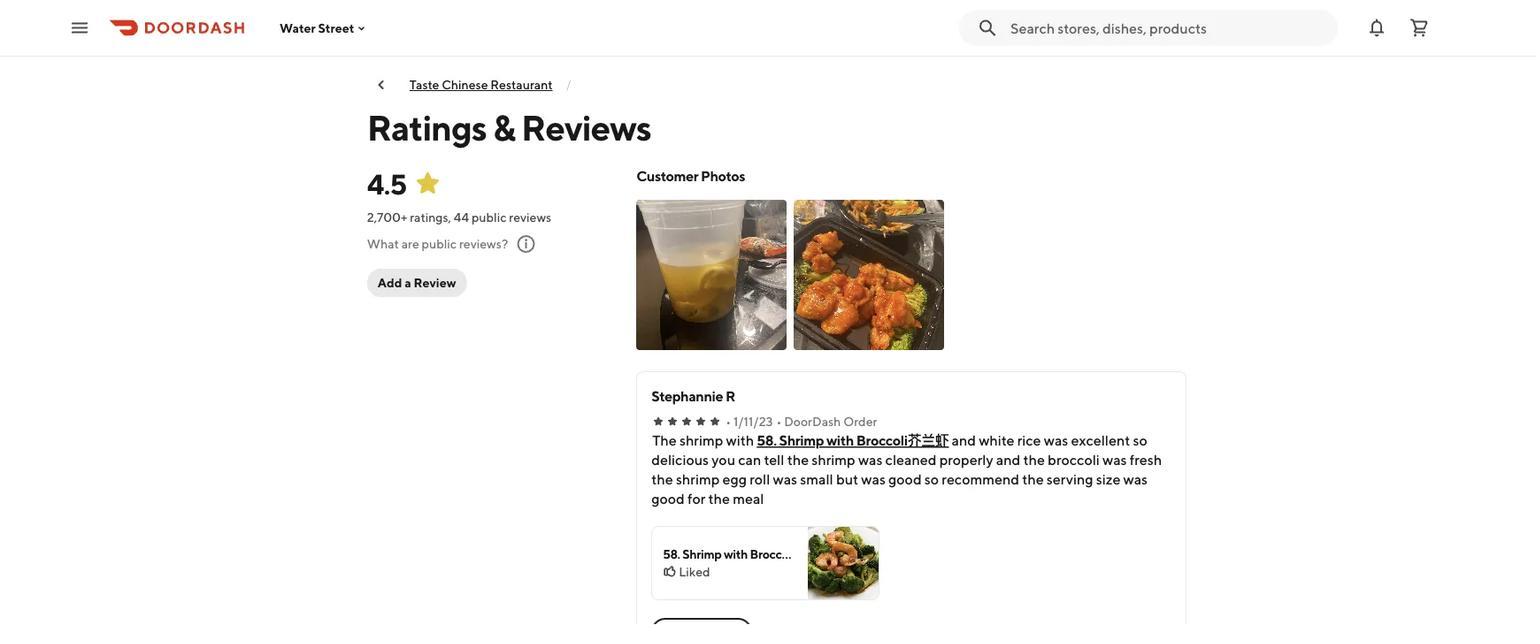 Task type: describe. For each thing, give the bounding box(es) containing it.
2,700+ ratings , 44 public reviews
[[367, 210, 552, 225]]

photos
[[701, 168, 745, 185]]

order
[[844, 415, 878, 429]]

restaurant
[[491, 77, 553, 92]]

taste chinese restaurant link
[[410, 77, 553, 92]]

shrimp inside 58. shrimp with broccoli芥兰虾 button
[[779, 432, 824, 449]]

ratings
[[367, 106, 487, 148]]

street
[[318, 21, 354, 35]]

add
[[378, 276, 402, 290]]

2,700+
[[367, 210, 408, 225]]

58. shrimp with broccoli芥兰虾 image
[[808, 528, 879, 600]]

taste
[[410, 77, 439, 92]]

water street
[[280, 21, 354, 35]]

ratings
[[410, 210, 448, 225]]

item photo 2 image
[[794, 200, 945, 351]]

taste chinese restaurant
[[410, 77, 553, 92]]

reviews
[[509, 210, 552, 225]]

review
[[414, 276, 456, 290]]

customer photos
[[637, 168, 745, 185]]

&
[[493, 106, 515, 148]]

4.5
[[367, 167, 407, 201]]

58. inside button
[[757, 432, 777, 449]]

reviews?
[[459, 237, 508, 251]]

58. shrimp with broccoli芥兰虾 button
[[757, 431, 949, 451]]

0 items, open order cart image
[[1409, 17, 1431, 39]]

what are public reviews?
[[367, 237, 508, 251]]

customer
[[637, 168, 699, 185]]

• 1/11/23 • doordash order
[[726, 415, 878, 429]]

reviews
[[521, 106, 651, 148]]

add a review button
[[367, 269, 467, 297]]

are
[[402, 237, 419, 251]]

Store search: begin typing to search for stores available on DoorDash text field
[[1011, 18, 1328, 38]]

with inside button
[[827, 432, 854, 449]]



Task type: vqa. For each thing, say whether or not it's contained in the screenshot.
Stephannie
yes



Task type: locate. For each thing, give the bounding box(es) containing it.
1 vertical spatial shrimp
[[683, 548, 722, 562]]

0 vertical spatial 58. shrimp with broccoli芥兰虾
[[757, 432, 949, 449]]

public
[[472, 210, 507, 225], [422, 237, 457, 251]]

1 horizontal spatial •
[[777, 415, 782, 429]]

r
[[726, 388, 736, 405]]

0 vertical spatial public
[[472, 210, 507, 225]]

1 vertical spatial with
[[724, 548, 748, 562]]

1 vertical spatial broccoli芥兰虾
[[750, 548, 831, 562]]

58. shrimp with broccoli芥兰虾 up the liked
[[663, 548, 831, 562]]

1 vertical spatial public
[[422, 237, 457, 251]]

open menu image
[[69, 17, 90, 39]]

shrimp down • 1/11/23 • doordash order
[[779, 432, 824, 449]]

chinese
[[442, 77, 488, 92]]

0 horizontal spatial public
[[422, 237, 457, 251]]

public up reviews?
[[472, 210, 507, 225]]

broccoli芥兰虾
[[857, 432, 949, 449], [750, 548, 831, 562]]

• right 1/11/23
[[777, 415, 782, 429]]

0 vertical spatial shrimp
[[779, 432, 824, 449]]

0 vertical spatial broccoli芥兰虾
[[857, 432, 949, 449]]

0 vertical spatial with
[[827, 432, 854, 449]]

1 horizontal spatial 58.
[[757, 432, 777, 449]]

0 horizontal spatial with
[[724, 548, 748, 562]]

back to store button image
[[374, 78, 388, 92]]

0 vertical spatial 58.
[[757, 432, 777, 449]]

stephannie r
[[652, 388, 736, 405]]

doordash
[[785, 415, 841, 429]]

stephannie
[[652, 388, 723, 405]]

2 • from the left
[[777, 415, 782, 429]]

1 vertical spatial 58. shrimp with broccoli芥兰虾
[[663, 548, 831, 562]]

1 horizontal spatial shrimp
[[779, 432, 824, 449]]

liked
[[679, 565, 711, 580]]

ratings & reviews
[[367, 106, 651, 148]]

58.
[[757, 432, 777, 449], [663, 548, 681, 562]]

item photo 1 image
[[637, 200, 787, 351]]

water street button
[[280, 21, 369, 35]]

0 horizontal spatial broccoli芥兰虾
[[750, 548, 831, 562]]

58. shrimp with broccoli芥兰虾 down order
[[757, 432, 949, 449]]

water
[[280, 21, 316, 35]]

shrimp
[[779, 432, 824, 449], [683, 548, 722, 562]]

58. shrimp with broccoli芥兰虾
[[757, 432, 949, 449], [663, 548, 831, 562]]

a
[[405, 276, 411, 290]]

58. up the liked
[[663, 548, 681, 562]]

1 vertical spatial 58.
[[663, 548, 681, 562]]

1 horizontal spatial broccoli芥兰虾
[[857, 432, 949, 449]]

add a review
[[378, 276, 456, 290]]

0 horizontal spatial 58.
[[663, 548, 681, 562]]

shrimp up the liked
[[683, 548, 722, 562]]

0 horizontal spatial •
[[726, 415, 731, 429]]

0 horizontal spatial shrimp
[[683, 548, 722, 562]]

1 horizontal spatial with
[[827, 432, 854, 449]]

public down ratings at left
[[422, 237, 457, 251]]

,
[[448, 210, 451, 225]]

with
[[827, 432, 854, 449], [724, 548, 748, 562]]

what
[[367, 237, 399, 251]]

1/11/23
[[734, 415, 773, 429]]

44
[[454, 210, 469, 225]]

58. down 1/11/23
[[757, 432, 777, 449]]

notification bell image
[[1367, 17, 1388, 39]]

1 • from the left
[[726, 415, 731, 429]]

1 horizontal spatial public
[[472, 210, 507, 225]]

•
[[726, 415, 731, 429], [777, 415, 782, 429]]

• left 1/11/23
[[726, 415, 731, 429]]

broccoli芥兰虾 inside button
[[857, 432, 949, 449]]



